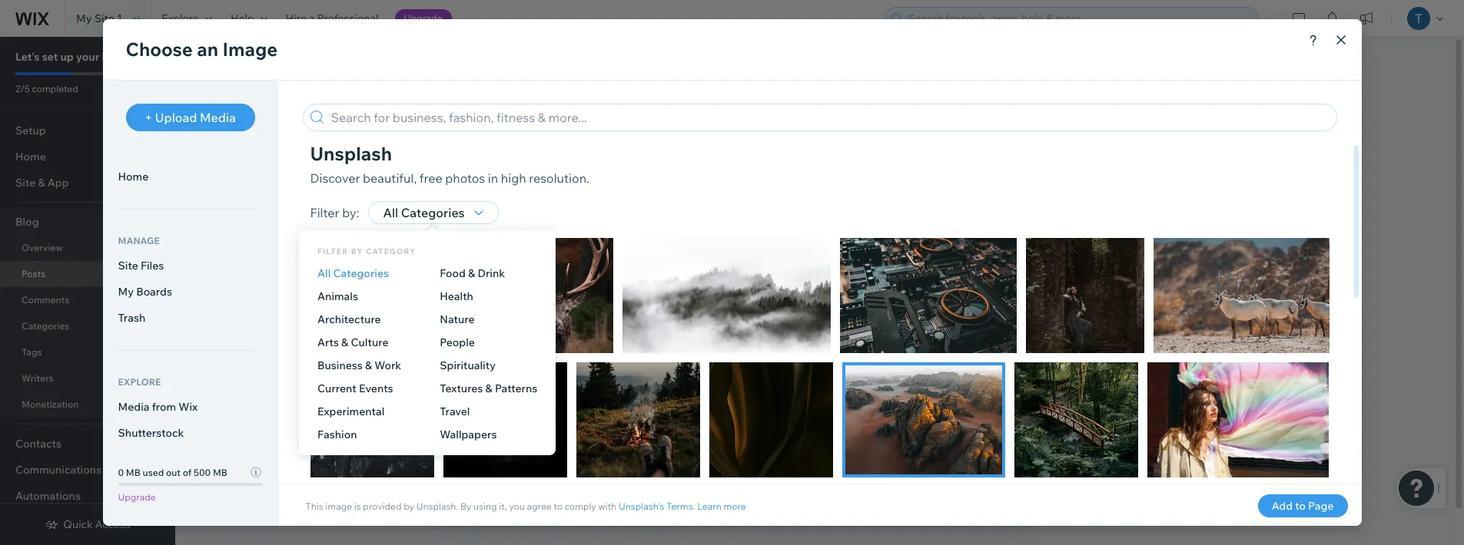 Task type: describe. For each thing, give the bounding box(es) containing it.
sidebar element
[[0, 37, 175, 546]]

hire a professional
[[286, 12, 379, 25]]

monetization
[[22, 399, 79, 411]]

tags link
[[0, 340, 169, 366]]

preview on google
[[1044, 273, 1139, 287]]

save button
[[1194, 83, 1260, 111]]

to see your posts live, first publish your site. for second the dismiss button from the bottom of the page
[[466, 465, 716, 481]]

Title field
[[404, 237, 661, 263]]

blog
[[102, 50, 125, 64]]

home link
[[0, 144, 169, 170]]

2 alert from the top
[[433, 494, 1032, 526]]

dismiss for first the dismiss button from the bottom
[[974, 502, 1019, 518]]

overview
[[22, 242, 63, 254]]

see for first the dismiss button from the bottom
[[482, 502, 502, 518]]

professional
[[317, 12, 379, 25]]

/categories/ makeup
[[1044, 233, 1160, 248]]

automations
[[15, 490, 81, 504]]

seo
[[413, 112, 439, 128]]

cancel button
[[1109, 83, 1185, 111]]

blog
[[15, 215, 39, 229]]

help
[[231, 12, 254, 25]]

makeup
[[1114, 233, 1160, 248]]

posts for first the dismiss button from the bottom
[[534, 502, 565, 518]]

site. for second the dismiss button from the bottom of the page
[[692, 465, 716, 481]]

site. for first the dismiss button from the bottom
[[692, 502, 716, 518]]

up
[[60, 50, 74, 64]]

2/5
[[15, 83, 30, 95]]

help
[[616, 112, 641, 128]]

set the seo and social sharing images and help readers navigate your blog.
[[369, 112, 802, 128]]

posts link
[[0, 261, 169, 288]]

edit
[[388, 161, 414, 179]]

sharing
[[502, 112, 544, 128]]

my site 1
[[76, 12, 122, 25]]

your inside sidebar element
[[76, 50, 99, 64]]

live, for second the dismiss button from the bottom of the page
[[568, 465, 591, 481]]

hire a professional link
[[277, 0, 388, 37]]

to for second the dismiss button from the bottom of the page
[[466, 465, 479, 481]]

/categories/makeup
[[1054, 301, 1135, 312]]

blog button
[[0, 209, 169, 235]]

let's
[[15, 50, 40, 64]]

tags
[[22, 347, 42, 358]]

posts
[[22, 268, 46, 280]]

explore
[[161, 12, 199, 25]]

2 publish from the top
[[619, 502, 661, 518]]

writers link
[[0, 366, 169, 392]]

2 dismiss button from the top
[[974, 501, 1019, 519]]

help button
[[221, 0, 277, 37]]

setup
[[15, 124, 46, 138]]

1 dismiss button from the top
[[974, 464, 1019, 482]]

category
[[417, 161, 479, 179]]

title *
[[398, 214, 431, 232]]

to for first the dismiss button from the bottom
[[466, 502, 479, 518]]

comments link
[[0, 288, 169, 314]]

completed
[[32, 83, 78, 95]]

quick access button
[[45, 518, 130, 532]]



Task type: locate. For each thing, give the bounding box(es) containing it.
dismiss button
[[974, 464, 1019, 482], [974, 501, 1019, 519]]

automations link
[[0, 484, 169, 510]]

/categories/
[[1044, 233, 1114, 248]]

site
[[94, 12, 115, 25]]

categories
[[22, 321, 69, 332]]

writers
[[22, 373, 54, 385]]

to see your posts live, first publish your site. for first the dismiss button from the bottom
[[466, 502, 716, 518]]

let's set up your blog
[[15, 50, 125, 64]]

1 posts from the top
[[534, 465, 565, 481]]

1 alert from the top
[[433, 457, 1032, 489]]

and left the help
[[592, 112, 613, 128]]

1 dismiss from the top
[[974, 465, 1019, 481]]

0 vertical spatial publish
[[619, 465, 661, 481]]

to see your posts live, first publish your site.
[[466, 465, 716, 481], [466, 502, 716, 518]]

setup link
[[0, 118, 169, 144]]

monetization link
[[0, 392, 169, 418]]

1 vertical spatial dismiss button
[[974, 501, 1019, 519]]

1 vertical spatial to
[[466, 502, 479, 518]]

Description text field
[[399, 300, 666, 405]]

description
[[398, 280, 456, 294]]

2/5 completed
[[15, 83, 78, 95]]

dismiss
[[974, 465, 1019, 481], [974, 502, 1019, 518]]

1 vertical spatial dismiss
[[974, 502, 1019, 518]]

your
[[76, 50, 99, 64], [742, 112, 768, 128], [505, 465, 531, 481], [664, 465, 689, 481], [505, 502, 531, 518], [664, 502, 689, 518]]

and right seo
[[442, 112, 464, 128]]

preview
[[1044, 273, 1084, 287]]

0 horizontal spatial and
[[442, 112, 464, 128]]

see
[[482, 465, 502, 481], [482, 502, 502, 518]]

2 to see your posts live, first publish your site. from the top
[[466, 502, 716, 518]]

2 site. from the top
[[692, 502, 716, 518]]

dismiss for second the dismiss button from the bottom of the page
[[974, 465, 1019, 481]]

blog.
[[771, 112, 800, 128]]

set
[[42, 50, 58, 64]]

access
[[95, 518, 130, 532]]

cancel
[[1127, 89, 1167, 105]]

upgrade button
[[395, 9, 452, 28]]

my
[[76, 12, 92, 25]]

1 vertical spatial live,
[[568, 502, 591, 518]]

0 vertical spatial site.
[[692, 465, 716, 481]]

1 to from the top
[[466, 465, 479, 481]]

0 vertical spatial live,
[[568, 465, 591, 481]]

2 see from the top
[[482, 502, 502, 518]]

title
[[398, 217, 420, 231]]

upgrade
[[404, 12, 443, 24]]

0 vertical spatial dismiss
[[974, 465, 1019, 481]]

1 vertical spatial first
[[593, 502, 616, 518]]

navigate
[[690, 112, 740, 128]]

*
[[425, 214, 431, 232]]

live,
[[568, 465, 591, 481], [568, 502, 591, 518]]

alert
[[433, 457, 1032, 489], [433, 494, 1032, 526]]

first
[[593, 465, 616, 481], [593, 502, 616, 518]]

1 and from the left
[[442, 112, 464, 128]]

a
[[309, 12, 315, 25]]

the
[[392, 112, 411, 128]]

0 vertical spatial see
[[482, 465, 502, 481]]

1 publish from the top
[[619, 465, 661, 481]]

images
[[547, 112, 589, 128]]

1 site. from the top
[[692, 465, 716, 481]]

2 and from the left
[[592, 112, 613, 128]]

1
[[117, 12, 122, 25]]

0 vertical spatial to see your posts live, first publish your site.
[[466, 465, 716, 481]]

1 see from the top
[[482, 465, 502, 481]]

google
[[1102, 273, 1139, 287]]

readers
[[644, 112, 688, 128]]

Search for tools, apps, help & more... field
[[904, 8, 1253, 29]]

0 vertical spatial alert
[[433, 457, 1032, 489]]

1 vertical spatial site.
[[692, 502, 716, 518]]

2 to from the top
[[466, 502, 479, 518]]

0 vertical spatial posts
[[534, 465, 565, 481]]

1 vertical spatial to see your posts live, first publish your site.
[[466, 502, 716, 518]]

1 horizontal spatial and
[[592, 112, 613, 128]]

makeup
[[369, 83, 452, 110]]

comments
[[22, 295, 69, 306]]

2 posts from the top
[[534, 502, 565, 518]]

1 vertical spatial see
[[482, 502, 502, 518]]

1 first from the top
[[593, 465, 616, 481]]

quick access
[[63, 518, 130, 532]]

overview link
[[0, 235, 169, 261]]

1 vertical spatial publish
[[619, 502, 661, 518]]

1 live, from the top
[[568, 465, 591, 481]]

2 dismiss from the top
[[974, 502, 1019, 518]]

to
[[466, 465, 479, 481], [466, 502, 479, 518]]

see for second the dismiss button from the bottom of the page
[[482, 465, 502, 481]]

live, for first the dismiss button from the bottom
[[568, 502, 591, 518]]

set
[[369, 112, 389, 128]]

0 vertical spatial first
[[593, 465, 616, 481]]

2 first from the top
[[593, 502, 616, 518]]

0 vertical spatial dismiss button
[[974, 464, 1019, 482]]

1 vertical spatial alert
[[433, 494, 1032, 526]]

posts
[[534, 465, 565, 481], [534, 502, 565, 518]]

quick
[[63, 518, 93, 532]]

home
[[15, 150, 46, 164]]

hire
[[286, 12, 307, 25]]

0 vertical spatial to
[[466, 465, 479, 481]]

2 live, from the top
[[568, 502, 591, 518]]

edit category
[[388, 161, 479, 179]]

publish
[[619, 465, 661, 481], [619, 502, 661, 518]]

on
[[1086, 273, 1099, 287]]

categories link
[[0, 314, 169, 340]]

and
[[442, 112, 464, 128], [592, 112, 613, 128]]

1 to see your posts live, first publish your site. from the top
[[466, 465, 716, 481]]

posts for second the dismiss button from the bottom of the page
[[534, 465, 565, 481]]

social
[[466, 112, 499, 128]]

site.
[[692, 465, 716, 481], [692, 502, 716, 518]]

1 vertical spatial posts
[[534, 502, 565, 518]]

save
[[1213, 89, 1241, 105]]



Task type: vqa. For each thing, say whether or not it's contained in the screenshot.
Ads
no



